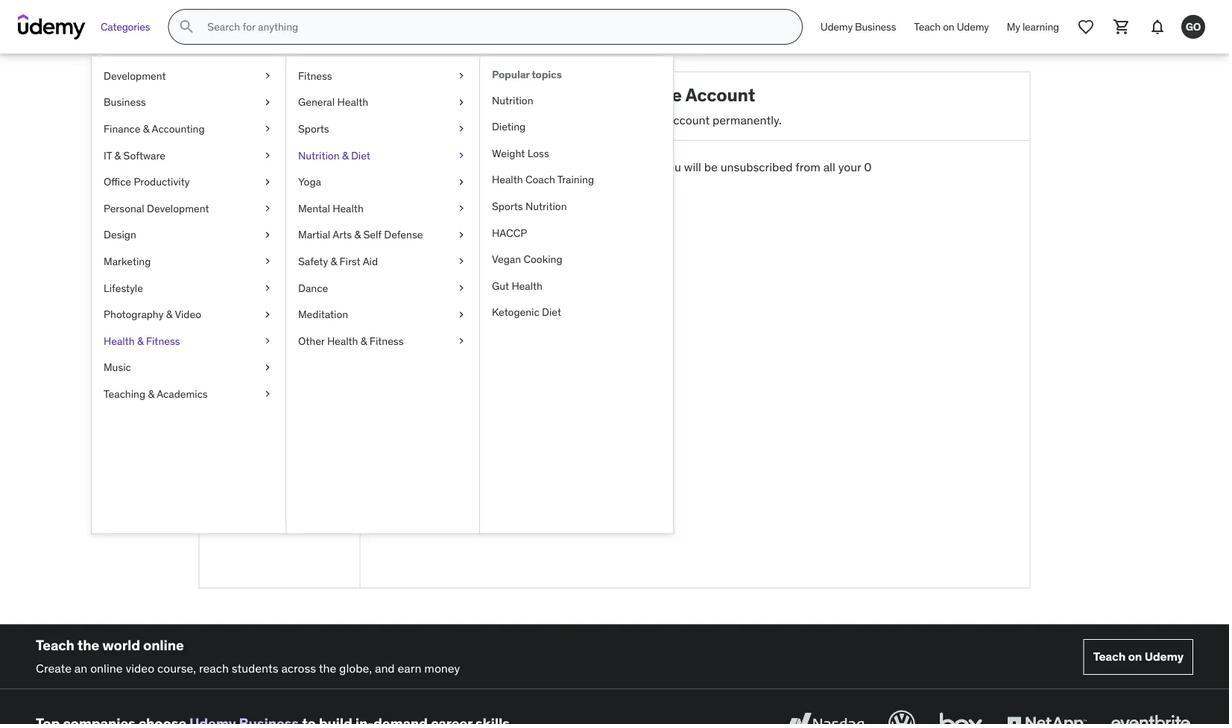 Task type: locate. For each thing, give the bounding box(es) containing it.
general health link
[[286, 89, 479, 116]]

1 horizontal spatial business
[[855, 20, 896, 33]]

payment
[[211, 334, 258, 350]]

0 vertical spatial account
[[667, 112, 710, 127]]

office productivity
[[104, 175, 190, 188]]

& right finance
[[143, 122, 149, 135]]

online up course, on the bottom left
[[143, 637, 184, 655]]

1 horizontal spatial teach on udemy
[[1093, 649, 1184, 665]]

gary orlando
[[243, 185, 316, 200]]

2 horizontal spatial teach
[[1093, 649, 1126, 665]]

will left be
[[684, 159, 701, 175]]

notifications link
[[199, 376, 360, 399]]

health inside general health "link"
[[337, 95, 368, 109]]

health for gut health
[[512, 279, 543, 293]]

health up 'arts'
[[333, 202, 364, 215]]

self
[[363, 228, 382, 242]]

xsmall image for it & software
[[262, 148, 274, 163]]

nutrition inside "link"
[[492, 93, 533, 107]]

& for fitness
[[137, 334, 144, 348]]

& left first at the left
[[331, 255, 337, 268]]

xsmall image inside office productivity link
[[262, 175, 274, 189]]

meditation
[[298, 308, 348, 321]]

fitness down 'photography & video'
[[146, 334, 180, 348]]

0 vertical spatial teach on udemy link
[[905, 9, 998, 45]]

across
[[281, 661, 316, 676]]

& left video
[[166, 308, 172, 321]]

xsmall image inside the sports link
[[455, 122, 467, 136]]

1 vertical spatial account
[[211, 289, 255, 304]]

teach on udemy link left my
[[905, 9, 998, 45]]

1 vertical spatial business
[[104, 95, 146, 109]]

health
[[337, 95, 368, 109], [492, 173, 523, 186], [333, 202, 364, 215], [512, 279, 543, 293], [104, 334, 135, 348], [327, 334, 358, 348]]

health right 'other' at the left top
[[327, 334, 358, 348]]

1 horizontal spatial your
[[641, 112, 664, 127]]

1 vertical spatial nutrition
[[298, 149, 340, 162]]

view
[[211, 221, 237, 236]]

xsmall image inside general health "link"
[[455, 95, 467, 110]]

health coach training
[[492, 173, 594, 186]]

0 horizontal spatial sports
[[298, 122, 329, 135]]

xsmall image for health & fitness
[[262, 334, 274, 348]]

0 vertical spatial account
[[685, 83, 755, 106]]

xsmall image inside meditation 'link'
[[455, 307, 467, 322]]

0 vertical spatial sports
[[298, 122, 329, 135]]

your up account,
[[641, 112, 664, 127]]

0 horizontal spatial account
[[211, 289, 255, 304]]

and down if
[[519, 176, 539, 191]]

account down api clients link
[[244, 425, 287, 440]]

1 horizontal spatial account
[[685, 83, 755, 106]]

you
[[535, 159, 554, 175], [662, 159, 681, 175]]

0 vertical spatial teach on udemy
[[914, 20, 989, 33]]

dance link
[[286, 275, 479, 301]]

xsmall image inside music link
[[262, 360, 274, 375]]

xsmall image inside business link
[[262, 95, 274, 110]]

view public profile
[[211, 221, 308, 236]]

academics
[[157, 387, 208, 401]]

nutrition down health coach training
[[526, 200, 567, 213]]

fitness
[[298, 69, 332, 82], [146, 334, 180, 348], [370, 334, 404, 348]]

on for the teach on udemy link to the bottom
[[1128, 649, 1142, 665]]

1 horizontal spatial online
[[143, 637, 184, 655]]

0 horizontal spatial teach
[[36, 637, 74, 655]]

online
[[143, 637, 184, 655], [90, 661, 123, 676]]

0 vertical spatial business
[[855, 20, 896, 33]]

shopping cart with 0 items image
[[1113, 18, 1131, 36]]

xsmall image for fitness
[[455, 69, 467, 83]]

xsmall image inside 'other health & fitness' link
[[455, 334, 467, 348]]

your up access
[[588, 159, 611, 175]]

1 vertical spatial account
[[514, 214, 559, 230]]

nutrition
[[492, 93, 533, 107], [298, 149, 340, 162], [526, 200, 567, 213]]

my learning link
[[998, 9, 1068, 45]]

ketogenic diet
[[492, 306, 561, 319]]

1 vertical spatial teach on udemy
[[1093, 649, 1184, 665]]

account inside close account close your account permanently.
[[667, 112, 710, 127]]

vegan
[[492, 253, 521, 266]]

xsmall image for other health & fitness
[[455, 334, 467, 348]]

teach the world online create an online video course, reach students across the globe, and earn money
[[36, 637, 460, 676]]

0 horizontal spatial teach on udemy link
[[905, 9, 998, 45]]

xsmall image for meditation
[[455, 307, 467, 322]]

0 horizontal spatial you
[[535, 159, 554, 175]]

xsmall image inside safety & first aid link
[[455, 254, 467, 269]]

1 vertical spatial go
[[262, 114, 297, 144]]

my
[[1007, 20, 1020, 33]]

and inside if you close your account, you will be unsubscribed from all your 0 courses, and will lose access forever.
[[519, 176, 539, 191]]

0 horizontal spatial teach on udemy
[[914, 20, 989, 33]]

xsmall image inside fitness link
[[455, 69, 467, 83]]

udemy image
[[18, 14, 86, 40]]

video
[[175, 308, 201, 321]]

2 vertical spatial nutrition
[[526, 200, 567, 213]]

and left earn on the bottom of page
[[375, 661, 395, 676]]

1 vertical spatial and
[[375, 661, 395, 676]]

lifestyle link
[[92, 275, 285, 301]]

1 horizontal spatial udemy
[[957, 20, 989, 33]]

xsmall image
[[262, 69, 274, 83], [262, 122, 274, 136], [262, 175, 274, 189], [455, 175, 467, 189], [262, 254, 274, 269], [455, 254, 467, 269], [262, 307, 274, 322], [455, 307, 467, 322], [262, 334, 274, 348], [262, 387, 274, 402]]

1 horizontal spatial will
[[684, 159, 701, 175]]

0 horizontal spatial the
[[77, 637, 99, 655]]

diet inside "ketogenic diet" link
[[542, 306, 561, 319]]

mental health
[[298, 202, 364, 215]]

your
[[641, 112, 664, 127], [588, 159, 611, 175], [838, 159, 861, 175]]

xsmall image inside design link
[[262, 228, 274, 242]]

development
[[104, 69, 166, 82], [147, 202, 209, 215]]

close account close your account permanently.
[[608, 83, 782, 127]]

photography & video link
[[92, 301, 285, 328]]

health inside health & fitness link
[[104, 334, 135, 348]]

xsmall image inside lifestyle link
[[262, 281, 274, 295]]

fitness link
[[286, 63, 479, 89]]

0 vertical spatial and
[[519, 176, 539, 191]]

1 vertical spatial sports
[[492, 200, 523, 213]]

xsmall image for personal development
[[262, 201, 274, 216]]

0 horizontal spatial udemy
[[821, 20, 853, 33]]

safety & first aid link
[[286, 248, 479, 275]]

1 horizontal spatial teach
[[914, 20, 941, 33]]

& right it
[[114, 149, 121, 162]]

xsmall image for mental health
[[455, 201, 467, 216]]

xsmall image inside it & software link
[[262, 148, 274, 163]]

0 vertical spatial diet
[[351, 149, 370, 162]]

1 vertical spatial development
[[147, 202, 209, 215]]

2 horizontal spatial udemy
[[1145, 649, 1184, 665]]

2 horizontal spatial fitness
[[370, 334, 404, 348]]

xsmall image inside martial arts & self defense link
[[455, 228, 467, 242]]

& down the sports link
[[342, 149, 348, 162]]

other health & fitness link
[[286, 328, 479, 354]]

0 horizontal spatial fitness
[[146, 334, 180, 348]]

& down photography
[[137, 334, 144, 348]]

0 horizontal spatial on
[[943, 20, 955, 33]]

will
[[684, 159, 701, 175], [542, 176, 559, 191]]

you up forever.
[[662, 159, 681, 175]]

1 horizontal spatial go
[[1186, 20, 1201, 33]]

xsmall image for design
[[262, 228, 274, 242]]

account up be
[[667, 112, 710, 127]]

0 vertical spatial nutrition
[[492, 93, 533, 107]]

account for close
[[667, 112, 710, 127]]

xsmall image inside the yoga link
[[455, 175, 467, 189]]

0 horizontal spatial go
[[262, 114, 297, 144]]

nutrition for nutrition
[[492, 93, 533, 107]]

haccp
[[492, 226, 527, 239]]

xsmall image for dance
[[455, 281, 467, 295]]

xsmall image inside "dance" link
[[455, 281, 467, 295]]

development down categories dropdown button
[[104, 69, 166, 82]]

&
[[143, 122, 149, 135], [114, 149, 121, 162], [342, 149, 348, 162], [354, 228, 361, 242], [331, 255, 337, 268], [166, 308, 172, 321], [137, 334, 144, 348], [361, 334, 367, 348], [148, 387, 154, 401]]

close account link
[[199, 422, 360, 444]]

1 horizontal spatial account
[[514, 214, 559, 230]]

popular topics
[[492, 68, 562, 81]]

nutrition link
[[480, 87, 673, 114]]

1 vertical spatial on
[[1128, 649, 1142, 665]]

design link
[[92, 222, 285, 248]]

martial
[[298, 228, 330, 242]]

sports inside 'link'
[[492, 200, 523, 213]]

fitness down meditation 'link'
[[370, 334, 404, 348]]

weight loss
[[492, 146, 549, 160]]

xsmall image for photography & video
[[262, 307, 274, 322]]

diet inside nutrition & diet link
[[351, 149, 370, 162]]

notifications image
[[1149, 18, 1167, 36]]

office
[[104, 175, 131, 188]]

close
[[557, 159, 585, 175]]

1 vertical spatial online
[[90, 661, 123, 676]]

martial arts & self defense
[[298, 228, 423, 242]]

nutrition & diet link
[[286, 142, 479, 169]]

netapp image
[[1004, 708, 1090, 725]]

account inside "notifications api clients close account"
[[244, 425, 287, 440]]

0 horizontal spatial will
[[542, 176, 559, 191]]

xsmall image for marketing
[[262, 254, 274, 269]]

1 horizontal spatial on
[[1128, 649, 1142, 665]]

0 horizontal spatial account
[[244, 425, 287, 440]]

and for online
[[375, 661, 395, 676]]

health right general
[[337, 95, 368, 109]]

0 horizontal spatial diet
[[351, 149, 370, 162]]

and inside teach the world online create an online video course, reach students across the globe, and earn money
[[375, 661, 395, 676]]

1 horizontal spatial the
[[319, 661, 336, 676]]

development link
[[92, 63, 285, 89]]

xsmall image inside photography & video link
[[262, 307, 274, 322]]

fitness up general
[[298, 69, 332, 82]]

music
[[104, 361, 131, 374]]

1 you from the left
[[535, 159, 554, 175]]

1 horizontal spatial fitness
[[298, 69, 332, 82]]

1 horizontal spatial diet
[[542, 306, 561, 319]]

marketing
[[104, 255, 151, 268]]

1 vertical spatial teach on udemy link
[[1084, 639, 1193, 675]]

health inside 'other health & fitness' link
[[327, 334, 358, 348]]

sports up close account
[[492, 200, 523, 213]]

2 you from the left
[[662, 159, 681, 175]]

0 vertical spatial will
[[684, 159, 701, 175]]

your inside close account close your account permanently.
[[641, 112, 664, 127]]

go
[[1186, 20, 1201, 33], [262, 114, 297, 144]]

general health
[[298, 95, 368, 109]]

the up the an
[[77, 637, 99, 655]]

forever.
[[626, 176, 666, 191]]

sports nutrition
[[492, 200, 567, 213]]

development down office productivity link
[[147, 202, 209, 215]]

software
[[123, 149, 165, 162]]

api clients link
[[199, 399, 360, 422]]

general
[[298, 95, 335, 109]]

go right notifications 'icon'
[[1186, 20, 1201, 33]]

close account button
[[471, 204, 568, 240]]

teach on udemy left my
[[914, 20, 989, 33]]

0 horizontal spatial and
[[375, 661, 395, 676]]

nutrition up yoga
[[298, 149, 340, 162]]

orlando
[[271, 185, 316, 200]]

0 horizontal spatial your
[[588, 159, 611, 175]]

teach up create
[[36, 637, 74, 655]]

2 horizontal spatial your
[[838, 159, 861, 175]]

sports down general
[[298, 122, 329, 135]]

2 horizontal spatial account
[[667, 112, 710, 127]]

0 vertical spatial on
[[943, 20, 955, 33]]

teach up eventbrite image
[[1093, 649, 1126, 665]]

1 horizontal spatial and
[[519, 176, 539, 191]]

xsmall image for nutrition & diet
[[455, 148, 467, 163]]

diet down the sports link
[[351, 149, 370, 162]]

fitness inside health & fitness link
[[146, 334, 180, 348]]

1 horizontal spatial sports
[[492, 200, 523, 213]]

teach on udemy link up eventbrite image
[[1084, 639, 1193, 675]]

1 horizontal spatial you
[[662, 159, 681, 175]]

health down vegan cooking
[[512, 279, 543, 293]]

health up music
[[104, 334, 135, 348]]

will left lose
[[542, 176, 559, 191]]

1 vertical spatial diet
[[542, 306, 561, 319]]

be
[[704, 159, 718, 175]]

0 vertical spatial development
[[104, 69, 166, 82]]

your left 0
[[838, 159, 861, 175]]

training
[[557, 173, 594, 186]]

go link
[[1175, 9, 1211, 45]]

finance
[[104, 122, 140, 135]]

xsmall image inside mental health link
[[455, 201, 467, 216]]

xsmall image inside personal development link
[[262, 201, 274, 216]]

nutrition down the popular
[[492, 93, 533, 107]]

the left globe,
[[319, 661, 336, 676]]

teach right udemy business
[[914, 20, 941, 33]]

health for mental health
[[333, 202, 364, 215]]

xsmall image inside finance & accounting link
[[262, 122, 274, 136]]

account up "subscriptions"
[[211, 289, 255, 304]]

and for your
[[519, 176, 539, 191]]

account down sports nutrition
[[514, 214, 559, 230]]

1 vertical spatial will
[[542, 176, 559, 191]]

xsmall image
[[455, 69, 467, 83], [262, 95, 274, 110], [455, 95, 467, 110], [455, 122, 467, 136], [262, 148, 274, 163], [455, 148, 467, 163], [262, 201, 274, 216], [455, 201, 467, 216], [262, 228, 274, 242], [455, 228, 467, 242], [262, 281, 274, 295], [455, 281, 467, 295], [455, 334, 467, 348], [262, 360, 274, 375]]

diet right ketogenic
[[542, 306, 561, 319]]

1 vertical spatial the
[[319, 661, 336, 676]]

xsmall image inside marketing 'link'
[[262, 254, 274, 269]]

video
[[126, 661, 154, 676]]

health & fitness link
[[92, 328, 285, 354]]

payment methods link
[[199, 331, 360, 354]]

account up permanently.
[[685, 83, 755, 106]]

health inside gut health link
[[512, 279, 543, 293]]

sports for sports nutrition
[[492, 200, 523, 213]]

1 horizontal spatial teach on udemy link
[[1084, 639, 1193, 675]]

teach on udemy up eventbrite image
[[1093, 649, 1184, 665]]

gut
[[492, 279, 509, 293]]

xsmall image inside health & fitness link
[[262, 334, 274, 348]]

udemy
[[821, 20, 853, 33], [957, 20, 989, 33], [1145, 649, 1184, 665]]

on up eventbrite image
[[1128, 649, 1142, 665]]

xsmall image inside development link
[[262, 69, 274, 83]]

health inside mental health link
[[333, 202, 364, 215]]

meditation link
[[286, 301, 479, 328]]

health left if
[[492, 173, 523, 186]]

online right the an
[[90, 661, 123, 676]]

xsmall image inside nutrition & diet link
[[455, 148, 467, 163]]

business inside "link"
[[855, 20, 896, 33]]

2 vertical spatial account
[[244, 425, 287, 440]]

teach on udemy
[[914, 20, 989, 33], [1093, 649, 1184, 665]]

& right teaching
[[148, 387, 154, 401]]

teaching & academics link
[[92, 381, 285, 408]]

you right if
[[535, 159, 554, 175]]

go up gary orlando
[[262, 114, 297, 144]]

personal development link
[[92, 195, 285, 222]]

on left my
[[943, 20, 955, 33]]

account inside close account button
[[514, 214, 559, 230]]

xsmall image inside teaching & academics link
[[262, 387, 274, 402]]



Task type: describe. For each thing, give the bounding box(es) containing it.
clients
[[233, 402, 268, 418]]

0 vertical spatial go
[[1186, 20, 1201, 33]]

ketogenic diet link
[[480, 299, 673, 326]]

cooking
[[524, 253, 562, 266]]

teach inside teach the world online create an online video course, reach students across the globe, and earn money
[[36, 637, 74, 655]]

it
[[104, 149, 112, 162]]

mental health link
[[286, 195, 479, 222]]

ketogenic
[[492, 306, 539, 319]]

fitness inside fitness link
[[298, 69, 332, 82]]

& for accounting
[[143, 122, 149, 135]]

popular
[[492, 68, 529, 81]]

personal development
[[104, 202, 209, 215]]

permanently.
[[713, 112, 782, 127]]

& left self
[[354, 228, 361, 242]]

nutrition & diet element
[[479, 57, 673, 534]]

xsmall image for finance & accounting
[[262, 122, 274, 136]]

if
[[525, 159, 532, 175]]

Search for anything text field
[[204, 14, 784, 40]]

finance & accounting link
[[92, 116, 285, 142]]

security
[[258, 289, 302, 304]]

nasdaq image
[[782, 708, 868, 725]]

learning
[[1023, 20, 1059, 33]]

aid
[[363, 255, 378, 268]]

& down meditation 'link'
[[361, 334, 367, 348]]

earn
[[398, 661, 421, 676]]

xsmall image for business
[[262, 95, 274, 110]]

personal
[[104, 202, 144, 215]]

design
[[104, 228, 136, 242]]

eventbrite image
[[1108, 708, 1193, 725]]

account inside account security subscriptions payment methods
[[211, 289, 255, 304]]

on for topmost the teach on udemy link
[[943, 20, 955, 33]]

nutrition for nutrition & diet
[[298, 149, 340, 162]]

sports for sports
[[298, 122, 329, 135]]

udemy business link
[[812, 9, 905, 45]]

students
[[232, 661, 278, 676]]

lifestyle
[[104, 281, 143, 295]]

lose
[[562, 176, 584, 191]]

vegan cooking link
[[480, 246, 673, 273]]

teaching & academics
[[104, 387, 208, 401]]

unsubscribed
[[721, 159, 793, 175]]

create
[[36, 661, 72, 676]]

xsmall image for music
[[262, 360, 274, 375]]

xsmall image for lifestyle
[[262, 281, 274, 295]]

udemy inside "link"
[[821, 20, 853, 33]]

xsmall image for development
[[262, 69, 274, 83]]

office productivity link
[[92, 169, 285, 195]]

account security link
[[199, 286, 360, 308]]

& for video
[[166, 308, 172, 321]]

account for notifications
[[244, 425, 287, 440]]

an
[[74, 661, 87, 676]]

xsmall image for martial arts & self defense
[[455, 228, 467, 242]]

box image
[[936, 708, 986, 725]]

dance
[[298, 281, 328, 295]]

world
[[102, 637, 140, 655]]

reach
[[199, 661, 229, 676]]

account security subscriptions payment methods
[[211, 289, 308, 350]]

volkswagen image
[[886, 708, 918, 725]]

gut health link
[[480, 273, 673, 299]]

0 vertical spatial online
[[143, 637, 184, 655]]

sports link
[[286, 116, 479, 142]]

health for general health
[[337, 95, 368, 109]]

yoga link
[[286, 169, 479, 195]]

xsmall image for yoga
[[455, 175, 467, 189]]

profile
[[275, 221, 308, 236]]

categories button
[[92, 9, 159, 45]]

& for first
[[331, 255, 337, 268]]

other
[[298, 334, 325, 348]]

your for you
[[588, 159, 611, 175]]

course,
[[157, 661, 196, 676]]

nutrition inside 'link'
[[526, 200, 567, 213]]

martial arts & self defense link
[[286, 222, 479, 248]]

fitness inside 'other health & fitness' link
[[370, 334, 404, 348]]

sports nutrition link
[[480, 193, 673, 220]]

globe,
[[339, 661, 372, 676]]

xsmall image for office productivity
[[262, 175, 274, 189]]

defense
[[384, 228, 423, 242]]

access
[[587, 176, 623, 191]]

account inside close account close your account permanently.
[[685, 83, 755, 106]]

subscriptions
[[211, 312, 285, 327]]

view public profile link
[[199, 218, 360, 240]]

teaching
[[104, 387, 145, 401]]

from
[[796, 159, 821, 175]]

categories
[[101, 20, 150, 33]]

xsmall image for sports
[[455, 122, 467, 136]]

your for account
[[641, 112, 664, 127]]

account,
[[614, 159, 659, 175]]

business link
[[92, 89, 285, 116]]

& for academics
[[148, 387, 154, 401]]

nutrition & diet
[[298, 149, 370, 162]]

0 horizontal spatial online
[[90, 661, 123, 676]]

xsmall image for general health
[[455, 95, 467, 110]]

dieting
[[492, 120, 526, 133]]

coach
[[525, 173, 555, 186]]

health coach training link
[[480, 167, 673, 193]]

subscriptions link
[[199, 308, 360, 331]]

courses,
[[471, 176, 516, 191]]

photography
[[104, 308, 164, 321]]

gary
[[243, 185, 269, 200]]

it & software link
[[92, 142, 285, 169]]

other health & fitness
[[298, 334, 404, 348]]

finance & accounting
[[104, 122, 205, 135]]

0 vertical spatial the
[[77, 637, 99, 655]]

close inside close account button
[[480, 214, 512, 230]]

wishlist image
[[1077, 18, 1095, 36]]

close inside "notifications api clients close account"
[[211, 425, 241, 440]]

first
[[340, 255, 360, 268]]

udemy business
[[821, 20, 896, 33]]

0 horizontal spatial business
[[104, 95, 146, 109]]

xsmall image for teaching & academics
[[262, 387, 274, 402]]

weight
[[492, 146, 525, 160]]

gut health
[[492, 279, 543, 293]]

marketing link
[[92, 248, 285, 275]]

health for other health & fitness
[[327, 334, 358, 348]]

& for software
[[114, 149, 121, 162]]

xsmall image for safety & first aid
[[455, 254, 467, 269]]

productivity
[[134, 175, 190, 188]]

mental
[[298, 202, 330, 215]]

health & fitness
[[104, 334, 180, 348]]

& for diet
[[342, 149, 348, 162]]

health inside health coach training link
[[492, 173, 523, 186]]

weight loss link
[[480, 140, 673, 167]]

api
[[211, 402, 230, 418]]

warning:
[[471, 159, 523, 175]]

submit search image
[[178, 18, 196, 36]]

all
[[823, 159, 835, 175]]

arts
[[333, 228, 352, 242]]

music link
[[92, 354, 285, 381]]



Task type: vqa. For each thing, say whether or not it's contained in the screenshot.
teams
no



